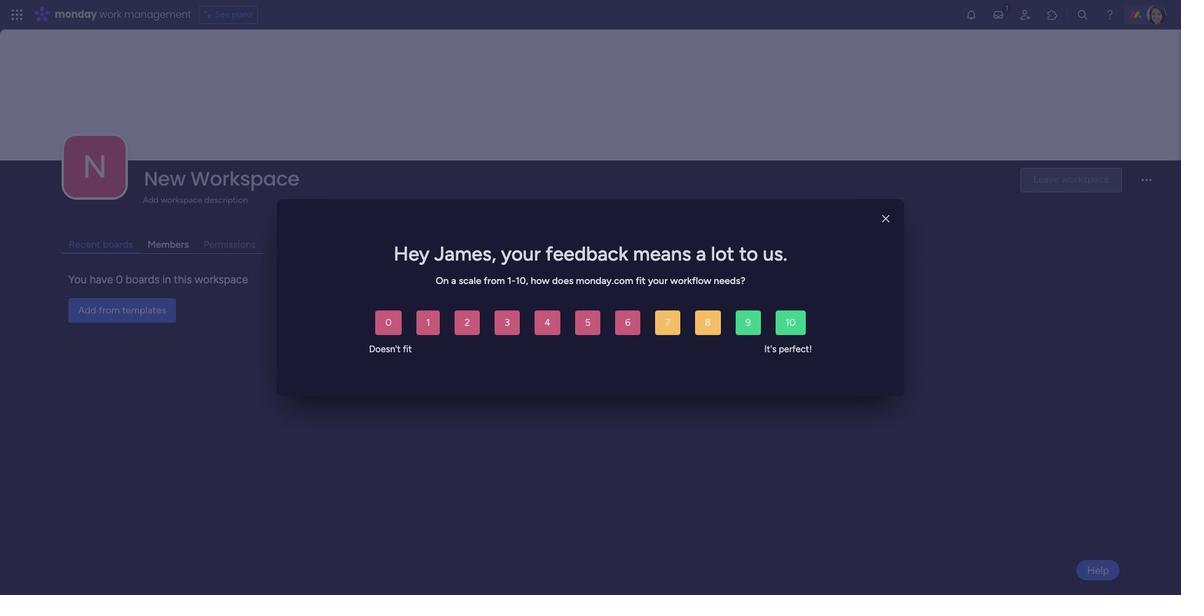Task type: vqa. For each thing, say whether or not it's contained in the screenshot.
boards
yes



Task type: describe. For each thing, give the bounding box(es) containing it.
select product image
[[11, 9, 23, 21]]

0 horizontal spatial a
[[451, 275, 456, 287]]

how
[[531, 275, 550, 287]]

see plans
[[215, 9, 252, 20]]

perfect!
[[779, 344, 812, 355]]

10,
[[516, 275, 528, 287]]

help button
[[1077, 561, 1120, 581]]

monday work management
[[55, 7, 191, 22]]

templates
[[122, 305, 166, 316]]

you
[[68, 273, 87, 287]]

work
[[99, 7, 122, 22]]

to
[[739, 242, 758, 266]]

new
[[144, 165, 186, 193]]

doesn't fit
[[369, 344, 412, 355]]

0 vertical spatial workspace
[[161, 195, 202, 205]]

9 button
[[736, 311, 761, 336]]

10 button
[[776, 311, 806, 336]]

1
[[426, 317, 430, 329]]

add from templates button
[[68, 298, 176, 323]]

permissions
[[204, 239, 256, 250]]

description
[[204, 195, 248, 205]]

6
[[625, 317, 631, 329]]

1 vertical spatial your
[[648, 275, 668, 287]]

hey
[[394, 242, 430, 266]]

see
[[215, 9, 230, 20]]

add for add workspace description
[[143, 195, 159, 205]]

0 button
[[376, 311, 402, 336]]

0 vertical spatial 0
[[116, 273, 123, 287]]

means
[[633, 242, 691, 266]]

scale
[[459, 275, 481, 287]]

in
[[162, 273, 171, 287]]

monday
[[55, 7, 97, 22]]

5
[[585, 317, 591, 329]]

recent boards
[[69, 239, 133, 250]]

3 button
[[495, 311, 520, 336]]

search everything image
[[1077, 9, 1089, 21]]

monday.com
[[576, 275, 633, 287]]

notifications image
[[965, 9, 978, 21]]

4 button
[[535, 311, 560, 336]]

0 vertical spatial boards
[[103, 239, 133, 250]]

3
[[505, 317, 510, 329]]

you have 0 boards in this workspace
[[68, 273, 248, 287]]

feedback
[[546, 242, 628, 266]]

needs?
[[714, 275, 746, 287]]

on
[[436, 275, 449, 287]]

0 horizontal spatial fit
[[403, 344, 412, 355]]

8
[[705, 317, 711, 329]]

2
[[465, 317, 470, 329]]

New Workspace field
[[141, 165, 1010, 193]]

1 vertical spatial workspace
[[195, 273, 248, 287]]

add from templates
[[78, 305, 166, 316]]



Task type: locate. For each thing, give the bounding box(es) containing it.
1 vertical spatial from
[[99, 305, 120, 316]]

2 button
[[455, 311, 480, 336]]

help
[[1087, 565, 1109, 577]]

1 horizontal spatial add
[[143, 195, 159, 205]]

1 vertical spatial fit
[[403, 344, 412, 355]]

1 horizontal spatial fit
[[636, 275, 646, 287]]

1 vertical spatial 0
[[385, 317, 392, 329]]

9
[[745, 317, 751, 329]]

0 horizontal spatial 0
[[116, 273, 123, 287]]

james peterson image
[[1147, 5, 1167, 25]]

add
[[143, 195, 159, 205], [78, 305, 96, 316]]

us.
[[763, 242, 788, 266]]

management
[[124, 7, 191, 22]]

it's perfect!
[[765, 344, 812, 355]]

0 up doesn't fit
[[385, 317, 392, 329]]

a right on on the left top
[[451, 275, 456, 287]]

5 button
[[575, 311, 601, 336]]

0
[[116, 273, 123, 287], [385, 317, 392, 329]]

your
[[501, 242, 541, 266], [648, 275, 668, 287]]

0 inside button
[[385, 317, 392, 329]]

add down the you
[[78, 305, 96, 316]]

lot
[[711, 242, 735, 266]]

does
[[552, 275, 574, 287]]

8 button
[[695, 311, 721, 336]]

0 horizontal spatial from
[[99, 305, 120, 316]]

4
[[545, 317, 551, 329]]

workspace down "permissions"
[[195, 273, 248, 287]]

fit down the means
[[636, 275, 646, 287]]

1 vertical spatial a
[[451, 275, 456, 287]]

6 button
[[615, 311, 641, 336]]

a left lot
[[696, 242, 706, 266]]

hey james, your feedback means a lot to us.
[[394, 242, 788, 266]]

1 horizontal spatial 0
[[385, 317, 392, 329]]

1 vertical spatial boards
[[126, 273, 160, 287]]

10
[[786, 317, 796, 329]]

it's
[[765, 344, 777, 355]]

0 vertical spatial add
[[143, 195, 159, 205]]

add for add from templates
[[78, 305, 96, 316]]

plans
[[232, 9, 252, 20]]

on a scale from 1-10, how does monday.com fit your workflow needs?
[[436, 275, 746, 287]]

close image
[[882, 214, 890, 224]]

boards
[[103, 239, 133, 250], [126, 273, 160, 287]]

apps image
[[1047, 9, 1059, 21]]

workspace down new
[[161, 195, 202, 205]]

1 horizontal spatial from
[[484, 275, 505, 287]]

7
[[665, 317, 671, 329]]

have
[[90, 273, 113, 287]]

1-
[[508, 275, 516, 287]]

inbox image
[[992, 9, 1005, 21]]

fit
[[636, 275, 646, 287], [403, 344, 412, 355]]

from
[[484, 275, 505, 287], [99, 305, 120, 316]]

help image
[[1104, 9, 1116, 21]]

1 vertical spatial add
[[78, 305, 96, 316]]

boards left in
[[126, 273, 160, 287]]

a
[[696, 242, 706, 266], [451, 275, 456, 287]]

from left 1-
[[484, 275, 505, 287]]

this
[[174, 273, 192, 287]]

1 button
[[416, 311, 440, 336]]

add workspace description
[[143, 195, 248, 205]]

workflow
[[670, 275, 712, 287]]

0 vertical spatial your
[[501, 242, 541, 266]]

new workspace
[[144, 165, 300, 193]]

0 horizontal spatial your
[[501, 242, 541, 266]]

0 vertical spatial a
[[696, 242, 706, 266]]

members
[[148, 239, 189, 250]]

from inside button
[[99, 305, 120, 316]]

your up 10, at the left top of the page
[[501, 242, 541, 266]]

1 horizontal spatial a
[[696, 242, 706, 266]]

invite members image
[[1020, 9, 1032, 21]]

workspace
[[190, 165, 300, 193]]

1 image
[[1002, 1, 1013, 14]]

workspace
[[161, 195, 202, 205], [195, 273, 248, 287]]

1 horizontal spatial your
[[648, 275, 668, 287]]

add down new
[[143, 195, 159, 205]]

7 button
[[655, 311, 680, 336]]

0 vertical spatial from
[[484, 275, 505, 287]]

0 right have on the left top of the page
[[116, 273, 123, 287]]

recent
[[69, 239, 100, 250]]

boards right recent
[[103, 239, 133, 250]]

0 vertical spatial fit
[[636, 275, 646, 287]]

0 horizontal spatial add
[[78, 305, 96, 316]]

fit right doesn't
[[403, 344, 412, 355]]

from down have on the left top of the page
[[99, 305, 120, 316]]

your down the means
[[648, 275, 668, 287]]

add inside button
[[78, 305, 96, 316]]

james,
[[434, 242, 496, 266]]

doesn't
[[369, 344, 401, 355]]

see plans button
[[199, 6, 258, 24]]



